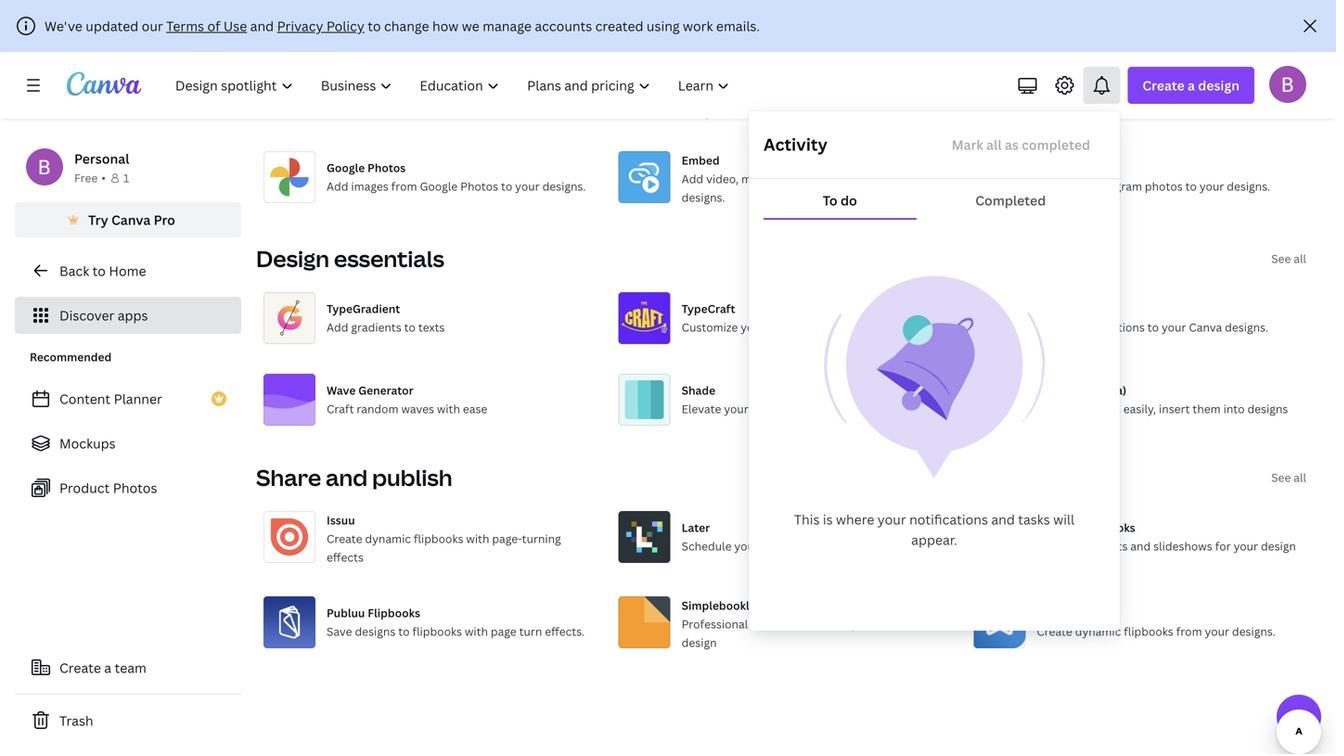 Task type: describe. For each thing, give the bounding box(es) containing it.
see for design essentials
[[1272, 251, 1291, 266]]

your inside "this is where your notifications and tasks will appear."
[[878, 511, 906, 528]]

page-
[[492, 531, 522, 547]]

random
[[357, 401, 399, 417]]

your inside lottiefiles add free animations to your canva designs.
[[1162, 320, 1186, 335]]

for inside simplebooklet flip professional flipbook maker for your canva design
[[833, 617, 849, 632]]

terms
[[166, 17, 204, 35]]

to inside google photos add images from google photos to your designs.
[[501, 179, 512, 194]]

music
[[741, 171, 773, 186]]

using
[[647, 17, 680, 35]]

save
[[327, 624, 352, 639]]

add inside google photos add images from google photos to your designs.
[[327, 179, 348, 194]]

your inside simplebooklet flip professional flipbook maker for your canva design
[[852, 617, 876, 632]]

flipbook
[[751, 617, 795, 632]]

design inside create a design dropdown button
[[1198, 77, 1240, 94]]

see for share and publish
[[1272, 470, 1291, 485]]

your inside typecraft customize your texts
[[741, 320, 765, 335]]

designs inside publuu flipbooks save designs to flipbooks with page turn effects.
[[355, 624, 396, 639]]

instagram
[[1089, 179, 1142, 194]]

and inside heyzine flipbooks page turn effects and slideshows for your design
[[1131, 539, 1151, 554]]

trash
[[59, 712, 93, 730]]

•
[[101, 170, 106, 186]]

with inside issuu create dynamic flipbooks with page-turning effects
[[466, 531, 489, 547]]

privacy policy link
[[277, 17, 365, 35]]

schedule
[[682, 539, 732, 554]]

designs. inside access your assets and add them to your designs.
[[682, 104, 725, 120]]

later
[[682, 520, 710, 535]]

appear.
[[911, 531, 957, 549]]

wave generator craft random waves with ease
[[327, 383, 487, 417]]

them inside access your assets and add them to your designs.
[[832, 86, 860, 101]]

personal
[[74, 150, 129, 167]]

1
[[123, 170, 129, 186]]

bob builder image
[[1269, 66, 1307, 103]]

top level navigation element
[[163, 67, 746, 104]]

into
[[1224, 401, 1245, 417]]

notifications
[[909, 511, 988, 528]]

design inside simplebooklet flip professional flipbook maker for your canva design
[[682, 635, 717, 650]]

1 horizontal spatial from
[[1176, 624, 1202, 639]]

create a design
[[1143, 77, 1240, 94]]

canva inside lottiefiles add free animations to your canva designs.
[[1189, 320, 1222, 335]]

create inside issuu create dynamic flipbooks with page-turning effects
[[327, 531, 362, 547]]

add your instagram photos to your designs.
[[1037, 179, 1270, 194]]

waves
[[401, 401, 434, 417]]

designs inside equations (beta) build equations easily, insert them into designs
[[1248, 401, 1288, 417]]

media
[[835, 171, 868, 186]]

content planner link
[[15, 380, 241, 418]]

change
[[384, 17, 429, 35]]

flip
[[763, 598, 783, 613]]

online
[[799, 171, 832, 186]]

back to home link
[[15, 252, 241, 290]]

activity
[[764, 133, 828, 156]]

publuu
[[327, 605, 365, 621]]

page
[[491, 624, 517, 639]]

free
[[1061, 320, 1083, 335]]

heyzine flipbooks page turn effects and slideshows for your design
[[1037, 520, 1296, 554]]

a picture of a bell ringing. image
[[823, 276, 1046, 480]]

see all button for design essentials
[[1272, 250, 1307, 268]]

a for design
[[1188, 77, 1195, 94]]

create a design button
[[1128, 67, 1255, 104]]

and inside embed add video, music and online media to your designs.
[[776, 171, 796, 186]]

social
[[836, 539, 867, 554]]

equations (beta) build equations easily, insert them into designs
[[1037, 383, 1288, 417]]

insert
[[1159, 401, 1190, 417]]

animations
[[1086, 320, 1145, 335]]

mockups
[[59, 435, 116, 452]]

from inside google photos add images from google photos to your designs.
[[391, 179, 417, 194]]

share and publish
[[256, 463, 452, 493]]

gradients
[[351, 320, 402, 335]]

this is where your notifications and tasks will appear.
[[794, 511, 1075, 549]]

access
[[682, 86, 719, 101]]

publish
[[372, 463, 452, 493]]

back
[[59, 262, 89, 280]]

to do
[[823, 192, 857, 209]]

completed button
[[916, 183, 1105, 218]]

platforms
[[870, 539, 923, 554]]

discover
[[59, 307, 114, 324]]

publuu flipbooks save designs to flipbooks with page turn effects.
[[327, 605, 585, 639]]

(beta)
[[1094, 383, 1127, 398]]

access your assets and add them to your designs.
[[682, 86, 901, 120]]

dynamic inside issuu create dynamic flipbooks with page-turning effects
[[365, 531, 411, 547]]

create a team button
[[15, 650, 241, 687]]

later schedule your content to all social platforms
[[682, 520, 923, 554]]

google photos add images from google photos to your designs.
[[327, 160, 586, 194]]

all for design essentials
[[1294, 251, 1307, 266]]

photos for product photos
[[113, 479, 157, 497]]

back to home
[[59, 262, 146, 280]]

completed
[[1022, 136, 1090, 154]]

product photos link
[[15, 470, 241, 507]]

terms of use link
[[166, 17, 247, 35]]

1 vertical spatial photos
[[460, 179, 498, 194]]

home
[[109, 262, 146, 280]]

pro
[[154, 211, 175, 229]]

all inside later schedule your content to all social platforms
[[821, 539, 833, 554]]

a for team
[[104, 659, 111, 677]]

team
[[115, 659, 147, 677]]

flipbooks inside publuu flipbooks save designs to flipbooks with page turn effects.
[[412, 624, 462, 639]]

professional
[[682, 617, 748, 632]]

apps
[[118, 307, 148, 324]]

design inside heyzine flipbooks page turn effects and slideshows for your design
[[1261, 539, 1296, 554]]

where
[[836, 511, 874, 528]]

1 horizontal spatial dynamic
[[1075, 624, 1121, 639]]

shade
[[682, 383, 716, 398]]

easily,
[[1124, 401, 1156, 417]]

lottiefiles
[[1037, 301, 1094, 316]]

create dynamic flipbooks from your designs.
[[1037, 624, 1276, 639]]

to inside typegradient add gradients to texts
[[404, 320, 416, 335]]



Task type: locate. For each thing, give the bounding box(es) containing it.
1 vertical spatial flipbooks
[[368, 605, 420, 621]]

flipbooks for effects
[[1083, 520, 1135, 535]]

to inside embed add video, music and online media to your designs.
[[871, 171, 882, 186]]

2 see all button from the top
[[1272, 469, 1307, 487]]

designs down publuu
[[355, 624, 396, 639]]

1 vertical spatial from
[[1176, 624, 1202, 639]]

canva
[[111, 211, 151, 229], [1189, 320, 1222, 335], [879, 617, 912, 632]]

turning
[[522, 531, 561, 547]]

google right images
[[420, 179, 458, 194]]

0 horizontal spatial photos
[[113, 479, 157, 497]]

1 vertical spatial turn
[[519, 624, 542, 639]]

product
[[59, 479, 110, 497]]

1 vertical spatial see all button
[[1272, 469, 1307, 487]]

your inside embed add video, music and online media to your designs.
[[885, 171, 909, 186]]

0 horizontal spatial texts
[[418, 320, 445, 335]]

0 vertical spatial canva
[[111, 211, 151, 229]]

dynamic
[[365, 531, 411, 547], [1075, 624, 1121, 639]]

create for create dynamic flipbooks from your designs.
[[1037, 624, 1073, 639]]

will
[[1053, 511, 1075, 528]]

turn right page
[[519, 624, 542, 639]]

effects inside heyzine flipbooks page turn effects and slideshows for your design
[[1091, 539, 1128, 554]]

with inside wave generator craft random waves with ease
[[437, 401, 460, 417]]

1 horizontal spatial canva
[[879, 617, 912, 632]]

create for create a design
[[1143, 77, 1185, 94]]

designs right into
[[1248, 401, 1288, 417]]

for right maker
[[833, 617, 849, 632]]

issuu
[[327, 513, 355, 528]]

flipbooks inside heyzine flipbooks page turn effects and slideshows for your design
[[1083, 520, 1135, 535]]

1 see all from the top
[[1272, 251, 1307, 266]]

and inside access your assets and add them to your designs.
[[786, 86, 806, 101]]

1 texts from the left
[[418, 320, 445, 335]]

2 horizontal spatial photos
[[460, 179, 498, 194]]

canva inside try canva pro "button"
[[111, 211, 151, 229]]

1 horizontal spatial a
[[1188, 77, 1195, 94]]

add inside lottiefiles add free animations to your canva designs.
[[1037, 320, 1059, 335]]

flipbooks down publish
[[414, 531, 463, 547]]

discover apps link
[[15, 297, 241, 334]]

add
[[682, 171, 704, 186], [327, 179, 348, 194], [1037, 179, 1059, 194], [327, 320, 348, 335], [1037, 320, 1059, 335]]

with inside publuu flipbooks save designs to flipbooks with page turn effects.
[[465, 624, 488, 639]]

1 horizontal spatial flipbooks
[[1083, 520, 1135, 535]]

flipbooks
[[1083, 520, 1135, 535], [368, 605, 420, 621]]

0 vertical spatial turn
[[1065, 539, 1088, 554]]

add
[[809, 86, 829, 101]]

how
[[432, 17, 459, 35]]

canva inside simplebooklet flip professional flipbook maker for your canva design
[[879, 617, 912, 632]]

all for share and publish
[[1294, 470, 1307, 485]]

share
[[256, 463, 321, 493]]

embed
[[682, 153, 720, 168]]

all
[[987, 136, 1002, 154], [1294, 251, 1307, 266], [1294, 470, 1307, 485], [821, 539, 833, 554]]

0 vertical spatial see
[[1272, 251, 1291, 266]]

a inside 'button'
[[104, 659, 111, 677]]

we
[[462, 17, 479, 35]]

designs. inside embed add video, music and online media to your designs.
[[682, 190, 725, 205]]

and left add
[[786, 86, 806, 101]]

and right use
[[250, 17, 274, 35]]

to inside lottiefiles add free animations to your canva designs.
[[1148, 320, 1159, 335]]

create for create a team
[[59, 659, 101, 677]]

and right the music
[[776, 171, 796, 186]]

product photos
[[59, 479, 157, 497]]

for right slideshows on the bottom of page
[[1215, 539, 1231, 554]]

0 vertical spatial with
[[437, 401, 460, 417]]

your inside shade elevate your palette effortlessly
[[724, 401, 749, 417]]

add inside typegradient add gradients to texts
[[327, 320, 348, 335]]

this
[[794, 511, 820, 528]]

manage
[[483, 17, 532, 35]]

1 horizontal spatial effects
[[1091, 539, 1128, 554]]

for
[[1215, 539, 1231, 554], [833, 617, 849, 632]]

1 see from the top
[[1272, 251, 1291, 266]]

add down typegradient
[[327, 320, 348, 335]]

tasks
[[1018, 511, 1050, 528]]

to inside access your assets and add them to your designs.
[[863, 86, 874, 101]]

2 horizontal spatial canva
[[1189, 320, 1222, 335]]

heyzine
[[1037, 520, 1080, 535]]

0 vertical spatial them
[[832, 86, 860, 101]]

your inside google photos add images from google photos to your designs.
[[515, 179, 540, 194]]

texts right customize
[[768, 320, 795, 335]]

craft
[[327, 401, 354, 417]]

effects down issuu
[[327, 550, 364, 565]]

mark all as completed
[[952, 136, 1090, 154]]

photos
[[1145, 179, 1183, 194]]

with left page
[[465, 624, 488, 639]]

create a team
[[59, 659, 147, 677]]

0 horizontal spatial from
[[391, 179, 417, 194]]

embed add video, music and online media to your designs.
[[682, 153, 909, 205]]

is
[[823, 511, 833, 528]]

canva up equations (beta) build equations easily, insert them into designs
[[1189, 320, 1222, 335]]

flipbooks down slideshows on the bottom of page
[[1124, 624, 1174, 639]]

we've
[[45, 17, 82, 35]]

0 horizontal spatial a
[[104, 659, 111, 677]]

work
[[683, 17, 713, 35]]

ease
[[463, 401, 487, 417]]

of
[[207, 17, 220, 35]]

1 vertical spatial design
[[1261, 539, 1296, 554]]

add left images
[[327, 179, 348, 194]]

add down completed
[[1037, 179, 1059, 194]]

for inside heyzine flipbooks page turn effects and slideshows for your design
[[1215, 539, 1231, 554]]

add down embed
[[682, 171, 704, 186]]

0 horizontal spatial effects
[[327, 550, 364, 565]]

1 vertical spatial for
[[833, 617, 849, 632]]

emails.
[[716, 17, 760, 35]]

elevate
[[682, 401, 721, 417]]

from right images
[[391, 179, 417, 194]]

create inside create a team 'button'
[[59, 659, 101, 677]]

0 vertical spatial google
[[327, 160, 365, 175]]

design essentials
[[256, 244, 444, 274]]

typegradient
[[327, 301, 400, 316]]

flipbooks right publuu
[[368, 605, 420, 621]]

1 horizontal spatial for
[[1215, 539, 1231, 554]]

1 vertical spatial see
[[1272, 470, 1291, 485]]

design
[[1198, 77, 1240, 94], [1261, 539, 1296, 554], [682, 635, 717, 650]]

turn inside heyzine flipbooks page turn effects and slideshows for your design
[[1065, 539, 1088, 554]]

add for lottiefiles
[[1037, 320, 1059, 335]]

flipbooks for to
[[368, 605, 420, 621]]

them right add
[[832, 86, 860, 101]]

designs.
[[682, 104, 725, 120], [542, 179, 586, 194], [1227, 179, 1270, 194], [682, 190, 725, 205], [1225, 320, 1269, 335], [1232, 624, 1276, 639]]

2 vertical spatial photos
[[113, 479, 157, 497]]

images
[[351, 179, 389, 194]]

see all button
[[1272, 250, 1307, 268], [1272, 469, 1307, 487]]

to
[[823, 192, 838, 209]]

effects inside issuu create dynamic flipbooks with page-turning effects
[[327, 550, 364, 565]]

typecraft customize your texts
[[682, 301, 795, 335]]

0 vertical spatial a
[[1188, 77, 1195, 94]]

we've updated our terms of use and privacy policy to change how we manage accounts created using work emails.
[[45, 17, 760, 35]]

designs. inside google photos add images from google photos to your designs.
[[542, 179, 586, 194]]

completed
[[975, 192, 1046, 209]]

content
[[762, 539, 804, 554]]

0 horizontal spatial dynamic
[[365, 531, 411, 547]]

your inside heyzine flipbooks page turn effects and slideshows for your design
[[1234, 539, 1258, 554]]

1 horizontal spatial design
[[1198, 77, 1240, 94]]

do
[[841, 192, 857, 209]]

content planner
[[59, 390, 162, 408]]

discover apps
[[59, 307, 148, 324]]

2 vertical spatial design
[[682, 635, 717, 650]]

issuu create dynamic flipbooks with page-turning effects
[[327, 513, 561, 565]]

1 horizontal spatial texts
[[768, 320, 795, 335]]

customize
[[682, 320, 738, 335]]

2 vertical spatial with
[[465, 624, 488, 639]]

all inside button
[[987, 136, 1002, 154]]

turn down heyzine
[[1065, 539, 1088, 554]]

0 vertical spatial from
[[391, 179, 417, 194]]

0 vertical spatial photos
[[368, 160, 406, 175]]

and up issuu
[[326, 463, 368, 493]]

create inside create a design dropdown button
[[1143, 77, 1185, 94]]

1 see all button from the top
[[1272, 250, 1307, 268]]

canva down platforms
[[879, 617, 912, 632]]

1 vertical spatial dynamic
[[1075, 624, 1121, 639]]

0 vertical spatial designs
[[1248, 401, 1288, 417]]

see all button for share and publish
[[1272, 469, 1307, 487]]

privacy
[[277, 17, 323, 35]]

0 vertical spatial see all
[[1272, 251, 1307, 266]]

1 vertical spatial a
[[104, 659, 111, 677]]

1 vertical spatial see all
[[1272, 470, 1307, 485]]

all for activity
[[987, 136, 1002, 154]]

add inside embed add video, music and online media to your designs.
[[682, 171, 704, 186]]

see
[[1272, 251, 1291, 266], [1272, 470, 1291, 485]]

0 horizontal spatial google
[[327, 160, 365, 175]]

to do button
[[764, 183, 916, 218]]

add left free
[[1037, 320, 1059, 335]]

2 horizontal spatial design
[[1261, 539, 1296, 554]]

build
[[1037, 401, 1065, 417]]

1 horizontal spatial designs
[[1248, 401, 1288, 417]]

0 vertical spatial dynamic
[[365, 531, 411, 547]]

0 horizontal spatial them
[[832, 86, 860, 101]]

to inside later schedule your content to all social platforms
[[807, 539, 818, 554]]

2 see all from the top
[[1272, 470, 1307, 485]]

them left into
[[1193, 401, 1221, 417]]

designs. inside lottiefiles add free animations to your canva designs.
[[1225, 320, 1269, 335]]

designs
[[1248, 401, 1288, 417], [355, 624, 396, 639]]

texts right gradients
[[418, 320, 445, 335]]

video,
[[706, 171, 739, 186]]

created
[[595, 17, 644, 35]]

0 horizontal spatial flipbooks
[[368, 605, 420, 621]]

your inside later schedule your content to all social platforms
[[734, 539, 759, 554]]

planner
[[114, 390, 162, 408]]

0 horizontal spatial turn
[[519, 624, 542, 639]]

from down slideshows on the bottom of page
[[1176, 624, 1202, 639]]

1 vertical spatial with
[[466, 531, 489, 547]]

mark all as completed button
[[937, 126, 1105, 163]]

0 horizontal spatial for
[[833, 617, 849, 632]]

1 horizontal spatial photos
[[368, 160, 406, 175]]

2 see from the top
[[1272, 470, 1291, 485]]

slideshows
[[1154, 539, 1213, 554]]

flipbooks left page
[[412, 624, 462, 639]]

simplebooklet
[[682, 598, 761, 613]]

and left tasks
[[991, 511, 1015, 528]]

0 horizontal spatial designs
[[355, 624, 396, 639]]

google
[[327, 160, 365, 175], [420, 179, 458, 194]]

1 vertical spatial designs
[[355, 624, 396, 639]]

0 horizontal spatial canva
[[111, 211, 151, 229]]

texts inside typegradient add gradients to texts
[[418, 320, 445, 335]]

to inside publuu flipbooks save designs to flipbooks with page turn effects.
[[398, 624, 410, 639]]

1 vertical spatial google
[[420, 179, 458, 194]]

simplebooklet flip professional flipbook maker for your canva design
[[682, 598, 912, 650]]

mockups link
[[15, 425, 241, 462]]

add for typegradient
[[327, 320, 348, 335]]

2 texts from the left
[[768, 320, 795, 335]]

0 vertical spatial see all button
[[1272, 250, 1307, 268]]

effects right page
[[1091, 539, 1128, 554]]

turn inside publuu flipbooks save designs to flipbooks with page turn effects.
[[519, 624, 542, 639]]

photos
[[368, 160, 406, 175], [460, 179, 498, 194], [113, 479, 157, 497]]

flipbooks inside publuu flipbooks save designs to flipbooks with page turn effects.
[[368, 605, 420, 621]]

them inside equations (beta) build equations easily, insert them into designs
[[1193, 401, 1221, 417]]

and inside "this is where your notifications and tasks will appear."
[[991, 511, 1015, 528]]

with left ease
[[437, 401, 460, 417]]

0 vertical spatial design
[[1198, 77, 1240, 94]]

1 vertical spatial canva
[[1189, 320, 1222, 335]]

photos inside list
[[113, 479, 157, 497]]

with left page-
[[466, 531, 489, 547]]

canva right try
[[111, 211, 151, 229]]

effects
[[1091, 539, 1128, 554], [327, 550, 364, 565]]

google up images
[[327, 160, 365, 175]]

1 horizontal spatial google
[[420, 179, 458, 194]]

flipbooks inside issuu create dynamic flipbooks with page-turning effects
[[414, 531, 463, 547]]

flipbooks
[[414, 531, 463, 547], [412, 624, 462, 639], [1124, 624, 1174, 639]]

free •
[[74, 170, 106, 186]]

mark
[[952, 136, 983, 154]]

texts
[[418, 320, 445, 335], [768, 320, 795, 335]]

flipbooks right will
[[1083, 520, 1135, 535]]

texts inside typecraft customize your texts
[[768, 320, 795, 335]]

add for embed
[[682, 171, 704, 186]]

photos for google photos add images from google photos to your designs.
[[368, 160, 406, 175]]

list
[[15, 380, 241, 507]]

0 vertical spatial for
[[1215, 539, 1231, 554]]

generator
[[358, 383, 414, 398]]

a inside dropdown button
[[1188, 77, 1195, 94]]

effortlessly
[[793, 401, 853, 417]]

see all for design essentials
[[1272, 251, 1307, 266]]

1 vertical spatial them
[[1193, 401, 1221, 417]]

try canva pro button
[[15, 202, 241, 238]]

0 horizontal spatial design
[[682, 635, 717, 650]]

typegradient add gradients to texts
[[327, 301, 445, 335]]

list containing content planner
[[15, 380, 241, 507]]

and
[[250, 17, 274, 35], [786, 86, 806, 101], [776, 171, 796, 186], [326, 463, 368, 493], [991, 511, 1015, 528], [1131, 539, 1151, 554]]

0 vertical spatial flipbooks
[[1083, 520, 1135, 535]]

1 horizontal spatial turn
[[1065, 539, 1088, 554]]

1 horizontal spatial them
[[1193, 401, 1221, 417]]

2 vertical spatial canva
[[879, 617, 912, 632]]

and left slideshows on the bottom of page
[[1131, 539, 1151, 554]]

see all for share and publish
[[1272, 470, 1307, 485]]



Task type: vqa. For each thing, say whether or not it's contained in the screenshot.
'to'
yes



